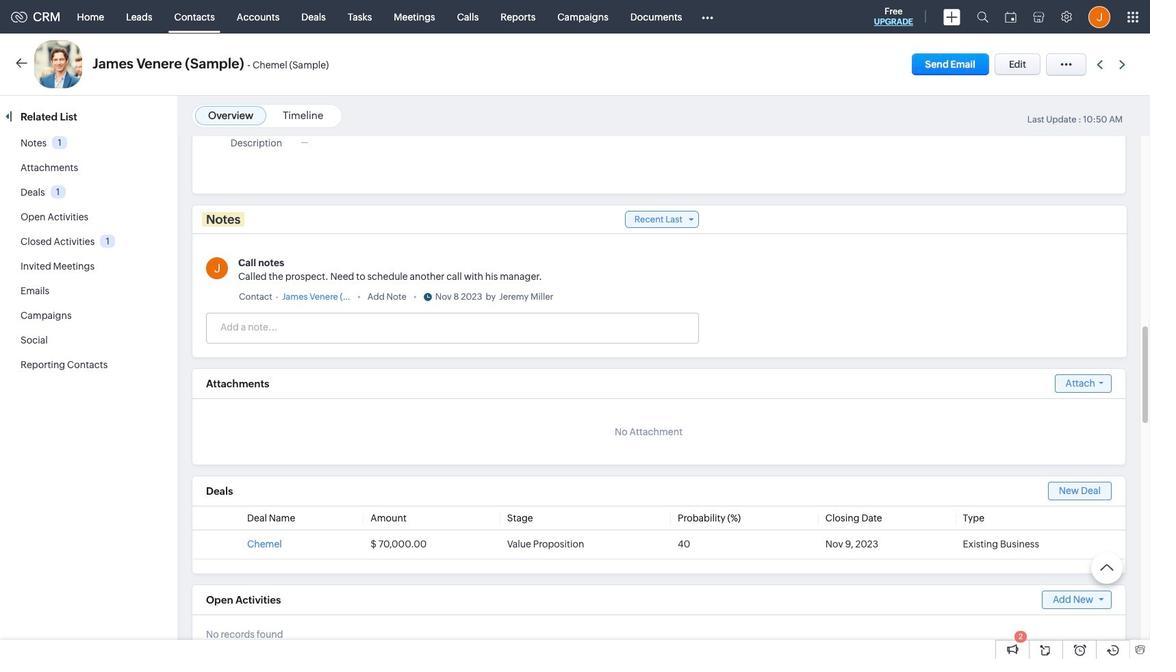 Task type: describe. For each thing, give the bounding box(es) containing it.
search image
[[977, 11, 989, 23]]

profile image
[[1089, 6, 1111, 28]]

previous record image
[[1097, 60, 1104, 69]]

create menu image
[[944, 9, 961, 25]]

calendar image
[[1006, 11, 1017, 22]]

search element
[[969, 0, 997, 34]]

profile element
[[1081, 0, 1119, 33]]



Task type: vqa. For each thing, say whether or not it's contained in the screenshot.
the leftmost CANCEL
no



Task type: locate. For each thing, give the bounding box(es) containing it.
Add a note... field
[[207, 321, 698, 334]]

logo image
[[11, 11, 27, 22]]

next record image
[[1120, 60, 1129, 69]]

Other Modules field
[[694, 6, 723, 28]]

create menu element
[[936, 0, 969, 33]]



